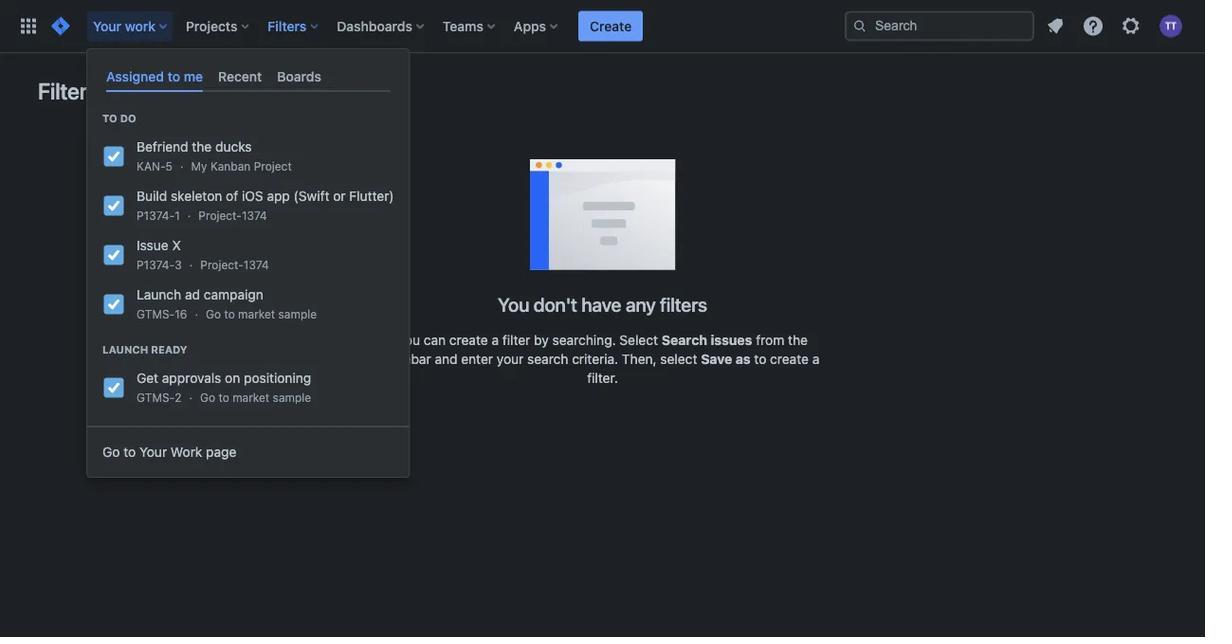 Task type: locate. For each thing, give the bounding box(es) containing it.
0 horizontal spatial you
[[397, 332, 420, 348]]

create down from
[[770, 351, 809, 367]]

filters
[[268, 18, 307, 34], [38, 78, 98, 104]]

project
[[254, 159, 292, 173]]

0 vertical spatial your
[[93, 18, 121, 34]]

0 vertical spatial the
[[192, 139, 212, 155]]

you don't have any filters
[[498, 293, 707, 315]]

1 vertical spatial the
[[788, 332, 808, 348]]

sample down positioning on the left of page
[[273, 391, 311, 404]]

go for approvals
[[200, 391, 215, 404]]

dashboards button
[[331, 11, 431, 41]]

gtms-2
[[137, 391, 181, 404]]

1 horizontal spatial a
[[812, 351, 819, 367]]

0 vertical spatial market
[[238, 307, 275, 321]]

get approvals on positioning
[[137, 370, 311, 386]]

recent
[[218, 68, 262, 84]]

help image
[[1082, 15, 1105, 37]]

the right from
[[788, 332, 808, 348]]

filters left assigned at the left of the page
[[38, 78, 98, 104]]

gtms-
[[137, 307, 175, 321], [137, 391, 175, 404]]

go inside go to your work page link
[[102, 444, 120, 460]]

1 vertical spatial sample
[[273, 391, 311, 404]]

go down approvals
[[200, 391, 215, 404]]

1 vertical spatial your
[[139, 444, 167, 460]]

filters inside popup button
[[268, 18, 307, 34]]

p1374- for issue
[[137, 258, 175, 271]]

0 vertical spatial you
[[498, 293, 529, 315]]

then,
[[622, 351, 657, 367]]

p1374- down build
[[137, 209, 175, 222]]

to
[[168, 68, 180, 84], [102, 113, 117, 125], [224, 307, 235, 321], [754, 351, 766, 367], [218, 391, 229, 404], [123, 444, 136, 460]]

0 vertical spatial 1374
[[242, 209, 267, 222]]

your
[[93, 18, 121, 34], [139, 444, 167, 460]]

campaign
[[204, 287, 263, 303]]

2 p1374- from the top
[[137, 258, 175, 271]]

2 vertical spatial go
[[102, 444, 120, 460]]

project- down of
[[198, 209, 242, 222]]

1 horizontal spatial the
[[788, 332, 808, 348]]

your inside "popup button"
[[93, 18, 121, 34]]

go to market sample down campaign on the top left
[[206, 307, 317, 321]]

issues
[[711, 332, 752, 348]]

1 vertical spatial market
[[232, 391, 269, 404]]

a right as
[[812, 351, 819, 367]]

the inside from the sidebar and enter your search criteria. then, select
[[788, 332, 808, 348]]

0 vertical spatial create
[[449, 332, 488, 348]]

1 vertical spatial 1374
[[244, 258, 269, 271]]

1374
[[242, 209, 267, 222], [244, 258, 269, 271]]

skeleton
[[171, 188, 222, 204]]

1 vertical spatial gtms-
[[137, 391, 175, 404]]

1374 up campaign on the top left
[[244, 258, 269, 271]]

16
[[175, 307, 187, 321]]

0 vertical spatial project-
[[198, 209, 242, 222]]

1 horizontal spatial create
[[770, 351, 809, 367]]

1 vertical spatial project-1374
[[200, 258, 269, 271]]

go down launch ad campaign
[[206, 307, 221, 321]]

project- up campaign on the top left
[[200, 258, 244, 271]]

market
[[238, 307, 275, 321], [232, 391, 269, 404]]

project-1374 up campaign on the top left
[[200, 258, 269, 271]]

0 horizontal spatial the
[[192, 139, 212, 155]]

0 horizontal spatial filters
[[38, 78, 98, 104]]

1 vertical spatial a
[[812, 351, 819, 367]]

work
[[171, 444, 202, 460]]

p1374-
[[137, 209, 175, 222], [137, 258, 175, 271]]

1 gtms- from the top
[[137, 307, 175, 321]]

project-
[[198, 209, 242, 222], [200, 258, 244, 271]]

ios
[[242, 188, 263, 204]]

me
[[184, 68, 203, 84]]

1 vertical spatial create
[[770, 351, 809, 367]]

create up enter
[[449, 332, 488, 348]]

save
[[701, 351, 732, 367]]

a left filter
[[492, 332, 499, 348]]

gtms- down "launch"
[[137, 307, 175, 321]]

0 vertical spatial filters
[[268, 18, 307, 34]]

you
[[498, 293, 529, 315], [397, 332, 420, 348]]

go to market sample
[[206, 307, 317, 321], [200, 391, 311, 404]]

1 p1374- from the top
[[137, 209, 175, 222]]

1 horizontal spatial your
[[139, 444, 167, 460]]

1 vertical spatial project-
[[200, 258, 244, 271]]

ready
[[151, 344, 187, 356]]

p1374- down the issue at the left
[[137, 258, 175, 271]]

your profile and settings image
[[1160, 15, 1182, 37]]

you for you don't have any filters
[[498, 293, 529, 315]]

0 vertical spatial project-1374
[[198, 209, 267, 222]]

teams
[[443, 18, 483, 34]]

1374 for x
[[244, 258, 269, 271]]

tab list
[[99, 61, 398, 92]]

to create a filter.
[[587, 351, 819, 386]]

go left work
[[102, 444, 120, 460]]

ad
[[185, 287, 200, 303]]

1 horizontal spatial filters
[[268, 18, 307, 34]]

banner
[[0, 0, 1205, 53]]

befriend
[[137, 139, 188, 155]]

build
[[137, 188, 167, 204]]

your work button
[[87, 11, 174, 41]]

create button
[[578, 11, 643, 41]]

approvals
[[162, 370, 221, 386]]

search
[[662, 332, 707, 348]]

get
[[137, 370, 158, 386]]

market for campaign
[[238, 307, 275, 321]]

go to market sample down positioning on the left of page
[[200, 391, 311, 404]]

1 vertical spatial go
[[200, 391, 215, 404]]

0 vertical spatial go
[[206, 307, 221, 321]]

market for on
[[232, 391, 269, 404]]

p1374-3
[[137, 258, 182, 271]]

gtms- down get
[[137, 391, 175, 404]]

primary element
[[11, 0, 845, 53]]

market down on
[[232, 391, 269, 404]]

1 vertical spatial you
[[397, 332, 420, 348]]

teams button
[[437, 11, 502, 41]]

your work
[[93, 18, 155, 34]]

0 vertical spatial gtms-
[[137, 307, 175, 321]]

assigned
[[106, 68, 164, 84]]

jira software image
[[49, 15, 72, 37], [49, 15, 72, 37]]

you up filter
[[498, 293, 529, 315]]

project-1374
[[198, 209, 267, 222], [200, 258, 269, 271]]

Search field
[[845, 11, 1034, 41]]

issue
[[137, 238, 168, 253]]

you up sidebar
[[397, 332, 420, 348]]

go to your work page link
[[87, 433, 409, 471]]

2 gtms- from the top
[[137, 391, 175, 404]]

project-1374 for skeleton
[[198, 209, 267, 222]]

to right as
[[754, 351, 766, 367]]

flutter)
[[349, 188, 394, 204]]

launch
[[137, 287, 181, 303]]

1 horizontal spatial you
[[498, 293, 529, 315]]

0 horizontal spatial a
[[492, 332, 499, 348]]

tab list containing assigned to me
[[99, 61, 398, 92]]

filter.
[[587, 370, 618, 386]]

the up my
[[192, 139, 212, 155]]

and
[[435, 351, 457, 367]]

the
[[192, 139, 212, 155], [788, 332, 808, 348]]

save as
[[701, 351, 751, 367]]

on
[[225, 370, 240, 386]]

filters
[[660, 293, 707, 315]]

a inside to create a filter.
[[812, 351, 819, 367]]

0 vertical spatial go to market sample
[[206, 307, 317, 321]]

market down campaign on the top left
[[238, 307, 275, 321]]

0 vertical spatial p1374-
[[137, 209, 175, 222]]

a
[[492, 332, 499, 348], [812, 351, 819, 367]]

launch
[[102, 344, 148, 356]]

my
[[191, 159, 207, 173]]

project-1374 down of
[[198, 209, 267, 222]]

1 vertical spatial p1374-
[[137, 258, 175, 271]]

filters button
[[262, 11, 326, 41]]

go
[[206, 307, 221, 321], [200, 391, 215, 404], [102, 444, 120, 460]]

sample
[[278, 307, 317, 321], [273, 391, 311, 404]]

0 vertical spatial sample
[[278, 307, 317, 321]]

sample up positioning on the left of page
[[278, 307, 317, 321]]

kanban
[[210, 159, 251, 173]]

0 horizontal spatial your
[[93, 18, 121, 34]]

enter
[[461, 351, 493, 367]]

1 vertical spatial go to market sample
[[200, 391, 311, 404]]

1374 down ios
[[242, 209, 267, 222]]

go for ad
[[206, 307, 221, 321]]

create
[[449, 332, 488, 348], [770, 351, 809, 367]]

filters up boards
[[268, 18, 307, 34]]



Task type: vqa. For each thing, say whether or not it's contained in the screenshot.
4th Column actions menu image from right
no



Task type: describe. For each thing, give the bounding box(es) containing it.
filter
[[502, 332, 530, 348]]

gtms- for get
[[137, 391, 175, 404]]

as
[[735, 351, 751, 367]]

boards
[[277, 68, 321, 84]]

you for you can create a filter by searching. select search issues
[[397, 332, 420, 348]]

projects
[[186, 18, 237, 34]]

go to your work page
[[102, 444, 236, 460]]

kan-
[[137, 159, 166, 173]]

don't
[[534, 293, 577, 315]]

projects button
[[180, 11, 256, 41]]

create inside to create a filter.
[[770, 351, 809, 367]]

dashboards
[[337, 18, 412, 34]]

gtms-16
[[137, 307, 187, 321]]

can
[[424, 332, 446, 348]]

to down campaign on the top left
[[224, 307, 235, 321]]

launch ad campaign
[[137, 287, 263, 303]]

or
[[333, 188, 346, 204]]

you can create a filter by searching. select search issues
[[397, 332, 752, 348]]

search image
[[852, 18, 868, 34]]

notifications image
[[1044, 15, 1067, 37]]

p1374-1
[[137, 209, 180, 222]]

0 vertical spatial a
[[492, 332, 499, 348]]

searching.
[[552, 332, 616, 348]]

5
[[165, 159, 173, 173]]

select
[[660, 351, 697, 367]]

search
[[527, 351, 568, 367]]

x
[[172, 238, 181, 253]]

sidebar
[[386, 351, 431, 367]]

sample for get approvals on positioning
[[273, 391, 311, 404]]

criteria.
[[572, 351, 618, 367]]

positioning
[[244, 370, 311, 386]]

apps
[[514, 18, 546, 34]]

befriend the ducks
[[137, 139, 252, 155]]

project-1374 for x
[[200, 258, 269, 271]]

to left the do
[[102, 113, 117, 125]]

your
[[497, 351, 524, 367]]

build skeleton of ios app (swift or flutter)
[[137, 188, 394, 204]]

project- for skeleton
[[198, 209, 242, 222]]

the for from
[[788, 332, 808, 348]]

from the sidebar and enter your search criteria. then, select
[[386, 332, 808, 367]]

kan-5
[[137, 159, 173, 173]]

to inside to create a filter.
[[754, 351, 766, 367]]

by
[[534, 332, 549, 348]]

(swift
[[294, 188, 329, 204]]

any
[[626, 293, 656, 315]]

create
[[590, 18, 632, 34]]

work
[[125, 18, 155, 34]]

project- for x
[[200, 258, 244, 271]]

1374 for skeleton
[[242, 209, 267, 222]]

do
[[120, 113, 136, 125]]

to left work
[[123, 444, 136, 460]]

the for befriend
[[192, 139, 212, 155]]

apps button
[[508, 11, 565, 41]]

issue x
[[137, 238, 181, 253]]

from
[[756, 332, 784, 348]]

gtms- for launch
[[137, 307, 175, 321]]

3
[[175, 258, 182, 271]]

go to market sample for campaign
[[206, 307, 317, 321]]

p1374- for build
[[137, 209, 175, 222]]

app
[[267, 188, 290, 204]]

banner containing your work
[[0, 0, 1205, 53]]

appswitcher icon image
[[17, 15, 40, 37]]

select
[[619, 332, 658, 348]]

1
[[175, 209, 180, 222]]

of
[[226, 188, 238, 204]]

have
[[581, 293, 621, 315]]

1 vertical spatial filters
[[38, 78, 98, 104]]

go to market sample for on
[[200, 391, 311, 404]]

settings image
[[1120, 15, 1142, 37]]

sample for launch ad campaign
[[278, 307, 317, 321]]

0 horizontal spatial create
[[449, 332, 488, 348]]

2
[[175, 391, 181, 404]]

to down get approvals on positioning
[[218, 391, 229, 404]]

page
[[206, 444, 236, 460]]

assigned to me
[[106, 68, 203, 84]]

to left me
[[168, 68, 180, 84]]

to do
[[102, 113, 136, 125]]

ducks
[[215, 139, 252, 155]]

my kanban project
[[191, 159, 292, 173]]

launch ready
[[102, 344, 187, 356]]



